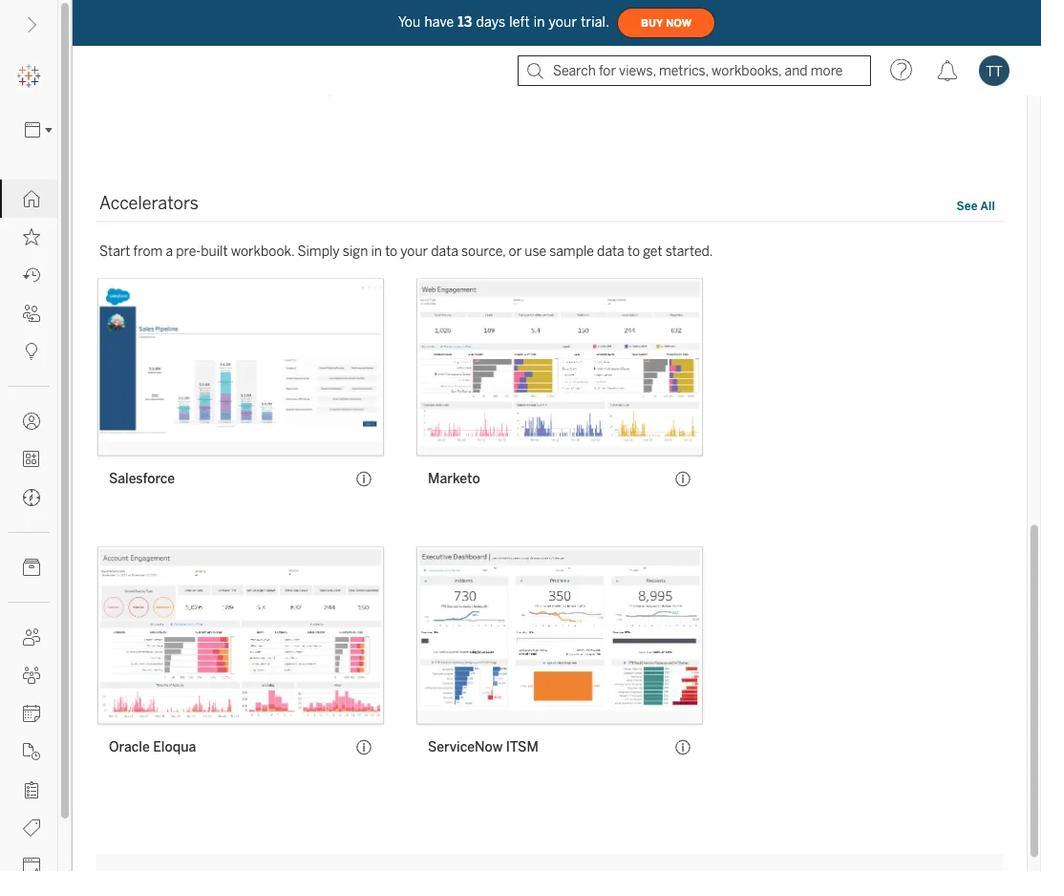 Task type: vqa. For each thing, say whether or not it's contained in the screenshot.
the 29,
no



Task type: describe. For each thing, give the bounding box(es) containing it.
start
[[99, 244, 130, 259]]

1 vertical spatial in
[[371, 244, 382, 259]]

2 data from the left
[[597, 244, 625, 259]]

oracle eloqua
[[109, 740, 196, 756]]

have
[[425, 14, 454, 30]]

servicenow itsm
[[428, 740, 539, 756]]

now
[[666, 17, 692, 29]]

0 horizontal spatial your
[[401, 244, 428, 259]]

sign
[[343, 244, 368, 259]]

see
[[957, 199, 978, 213]]

all
[[981, 199, 996, 213]]

eloqua
[[153, 740, 196, 756]]

pre-
[[176, 244, 201, 259]]

sample
[[550, 244, 594, 259]]

buy
[[641, 17, 664, 29]]

left
[[510, 14, 530, 30]]

servicenow
[[428, 740, 503, 756]]

or
[[509, 244, 522, 259]]

1 data from the left
[[431, 244, 459, 259]]

1 horizontal spatial your
[[549, 14, 577, 30]]

1 to from the left
[[385, 244, 398, 259]]

started.
[[666, 244, 714, 259]]

use
[[525, 244, 547, 259]]

from
[[133, 244, 163, 259]]

source,
[[462, 244, 506, 259]]

accelerators
[[99, 193, 199, 214]]

built
[[201, 244, 228, 259]]



Task type: locate. For each thing, give the bounding box(es) containing it.
itsm
[[506, 740, 539, 756]]

1 horizontal spatial in
[[534, 14, 545, 30]]

in
[[534, 14, 545, 30], [371, 244, 382, 259]]

you
[[398, 14, 421, 30]]

your left trial.
[[549, 14, 577, 30]]

2 to from the left
[[628, 244, 640, 259]]

see all link
[[956, 197, 997, 217]]

0 horizontal spatial to
[[385, 244, 398, 259]]

your
[[549, 14, 577, 30], [401, 244, 428, 259]]

data
[[431, 244, 459, 259], [597, 244, 625, 259]]

trial.
[[581, 14, 610, 30]]

data left source,
[[431, 244, 459, 259]]

days
[[476, 14, 506, 30]]

13
[[458, 14, 473, 30]]

main navigation. press the up and down arrow keys to access links. element
[[0, 180, 57, 872]]

0 horizontal spatial data
[[431, 244, 459, 259]]

1 horizontal spatial data
[[597, 244, 625, 259]]

0 vertical spatial your
[[549, 14, 577, 30]]

salesforce
[[109, 472, 175, 487]]

start from a pre-built workbook. simply sign in to your data source, or use sample data to get started.
[[99, 244, 714, 259]]

buy now
[[641, 17, 692, 29]]

Search for views, metrics, workbooks, and more text field
[[518, 55, 872, 86]]

marketo
[[428, 472, 481, 487]]

in right left
[[534, 14, 545, 30]]

see all
[[957, 199, 996, 213]]

1 horizontal spatial to
[[628, 244, 640, 259]]

data right sample
[[597, 244, 625, 259]]

buy now button
[[618, 8, 716, 38]]

to left get
[[628, 244, 640, 259]]

you have 13 days left in your trial.
[[398, 14, 610, 30]]

to right sign
[[385, 244, 398, 259]]

simply
[[298, 244, 340, 259]]

1 vertical spatial your
[[401, 244, 428, 259]]

to
[[385, 244, 398, 259], [628, 244, 640, 259]]

a
[[166, 244, 173, 259]]

oracle
[[109, 740, 150, 756]]

workbook.
[[231, 244, 295, 259]]

navigation panel element
[[0, 57, 58, 872]]

get
[[643, 244, 663, 259]]

0 horizontal spatial in
[[371, 244, 382, 259]]

0 vertical spatial in
[[534, 14, 545, 30]]

your right sign
[[401, 244, 428, 259]]

in right sign
[[371, 244, 382, 259]]



